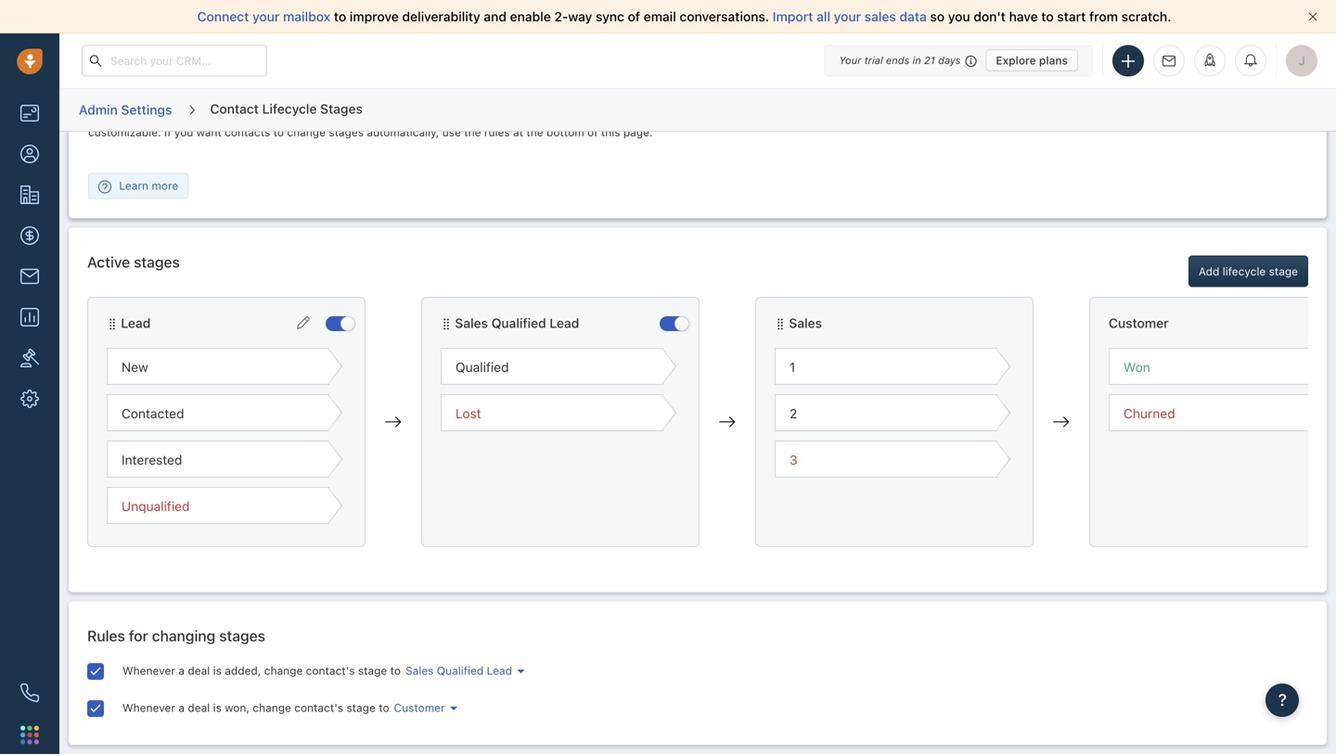 Task type: describe. For each thing, give the bounding box(es) containing it.
a down changing
[[178, 664, 185, 677]]

active
[[87, 253, 130, 271]]

way
[[568, 9, 592, 24]]

change inside customize everything about the default lifecycle stages: rename, reorder or disable them. plus you can add a new stage that reflects your business process, like evangelist or marketing qualified lead. all statuses within a stage are customizable. if you want contacts to change stages automatically, use the rules at the bottom of this page.
[[287, 126, 326, 139]]

settings
[[121, 102, 172, 117]]

disable
[[487, 110, 525, 123]]

1 horizontal spatial of
[[628, 9, 640, 24]]

3
[[790, 452, 798, 468]]

customer button
[[389, 700, 457, 716]]

sales inside button
[[406, 664, 434, 677]]

more
[[152, 179, 178, 192]]

2 horizontal spatial lead
[[550, 315, 579, 331]]

sales qualified lead inside sales qualified lead button
[[406, 664, 512, 677]]

evangelist
[[931, 110, 985, 123]]

customer inside button
[[394, 701, 445, 714]]

start
[[1057, 9, 1086, 24]]

ends
[[886, 54, 910, 66]]

deliverability
[[402, 9, 480, 24]]

enable
[[510, 9, 551, 24]]

import
[[773, 9, 813, 24]]

to inside customize everything about the default lifecycle stages: rename, reorder or disable them. plus you can add a new stage that reflects your business process, like evangelist or marketing qualified lead. all statuses within a stage are customizable. if you want contacts to change stages automatically, use the rules at the bottom of this page.
[[273, 126, 284, 139]]

explore plans
[[996, 54, 1068, 67]]

a left won,
[[178, 701, 185, 714]]

customize everything about the default lifecycle stages: rename, reorder or disable them. plus you can add a new stage that reflects your business process, like evangelist or marketing qualified lead. all statuses within a stage are customizable. if you want contacts to change stages automatically, use the rules at the bottom of this page.
[[88, 110, 1295, 139]]

explore
[[996, 54, 1036, 67]]

of inside customize everything about the default lifecycle stages: rename, reorder or disable them. plus you can add a new stage that reflects your business process, like evangelist or marketing qualified lead. all statuses within a stage are customizable. if you want contacts to change stages automatically, use the rules at the bottom of this page.
[[587, 126, 598, 139]]

ui drag handle image for qualified
[[441, 318, 452, 331]]

2-
[[554, 9, 568, 24]]

your inside customize everything about the default lifecycle stages: rename, reorder or disable them. plus you can add a new stage that reflects your business process, like evangelist or marketing qualified lead. all statuses within a stage are customizable. if you want contacts to change stages automatically, use the rules at the bottom of this page.
[[786, 110, 809, 123]]

stages inside customize everything about the default lifecycle stages: rename, reorder or disable them. plus you can add a new stage that reflects your business process, like evangelist or marketing qualified lead. all statuses within a stage are customizable. if you want contacts to change stages automatically, use the rules at the bottom of this page.
[[329, 126, 364, 139]]

is for added,
[[213, 664, 222, 677]]

lost
[[456, 406, 481, 421]]

2 or from the left
[[988, 110, 999, 123]]

learn
[[119, 179, 149, 192]]

stage left that
[[687, 110, 716, 123]]

reflects
[[743, 110, 783, 123]]

whenever a deal is won, change contact's stage to
[[122, 701, 389, 714]]

connect your mailbox to improve deliverability and enable 2-way sync of email conversations. import all your sales data so you don't have to start from scratch.
[[197, 9, 1172, 24]]

admin settings
[[79, 102, 172, 117]]

business
[[813, 110, 859, 123]]

active stages add lifecycle stage
[[87, 253, 1298, 278]]

rules
[[484, 126, 510, 139]]

lifecycle inside customize everything about the default lifecycle stages: rename, reorder or disable them. plus you can add a new stage that reflects your business process, like evangelist or marketing qualified lead. all statuses within a stage are customizable. if you want contacts to change stages automatically, use the rules at the bottom of this page.
[[298, 110, 341, 123]]

all
[[817, 9, 831, 24]]

sales
[[865, 9, 896, 24]]

contacted
[[122, 406, 184, 421]]

import all your sales data link
[[773, 9, 930, 24]]

contacts
[[225, 126, 270, 139]]

qualified inside button
[[437, 664, 484, 677]]

marketing
[[1002, 110, 1054, 123]]

admin
[[79, 102, 118, 117]]

1 horizontal spatial the
[[464, 126, 481, 139]]

learn more
[[119, 179, 178, 192]]

rename,
[[386, 110, 428, 123]]

2 horizontal spatial sales
[[789, 315, 822, 331]]

if
[[164, 126, 171, 139]]

lead.
[[1107, 110, 1136, 123]]

0 horizontal spatial the
[[239, 110, 255, 123]]

2 horizontal spatial your
[[834, 9, 861, 24]]

contact
[[210, 101, 259, 116]]

a right the add
[[653, 110, 660, 123]]

bottom
[[547, 126, 584, 139]]

your trial ends in 21 days
[[839, 54, 961, 66]]

your
[[839, 54, 862, 66]]

default
[[259, 110, 295, 123]]

all
[[1139, 110, 1152, 123]]

churned
[[1124, 406, 1175, 421]]

0 horizontal spatial your
[[252, 9, 280, 24]]

process,
[[862, 110, 907, 123]]

change for added,
[[264, 664, 303, 677]]

connect
[[197, 9, 249, 24]]

whenever for whenever a deal is won, change contact's stage to
[[122, 701, 175, 714]]

about
[[205, 110, 235, 123]]

contact's for added,
[[306, 664, 355, 677]]

stages:
[[345, 110, 383, 123]]

2 horizontal spatial the
[[527, 126, 543, 139]]

lifecycle
[[262, 101, 317, 116]]

sales qualified lead button
[[401, 663, 525, 679]]

1 or from the left
[[473, 110, 484, 123]]

automatically,
[[367, 126, 439, 139]]

stage inside active stages add lifecycle stage
[[1269, 265, 1298, 278]]

is for won,
[[213, 701, 222, 714]]



Task type: vqa. For each thing, say whether or not it's contained in the screenshot.
top lifecycle
yes



Task type: locate. For each thing, give the bounding box(es) containing it.
deal for added,
[[188, 664, 210, 677]]

customizable.
[[88, 126, 161, 139]]

close image
[[1309, 12, 1318, 21]]

trial
[[865, 54, 883, 66]]

sales up lost
[[455, 315, 488, 331]]

properties image
[[20, 349, 39, 367]]

1 horizontal spatial stages
[[219, 627, 265, 645]]

interested
[[122, 452, 182, 468]]

0 vertical spatial whenever
[[122, 664, 175, 677]]

1 ui drag handle image from the left
[[441, 318, 452, 331]]

contact's down 'whenever a deal is added, change contact's stage to'
[[294, 701, 343, 714]]

1 vertical spatial contact's
[[294, 701, 343, 714]]

lifecycle inside active stages add lifecycle stage
[[1223, 265, 1266, 278]]

that
[[719, 110, 740, 123]]

2 vertical spatial change
[[253, 701, 291, 714]]

at
[[513, 126, 523, 139]]

plans
[[1039, 54, 1068, 67]]

add
[[630, 110, 650, 123]]

sales up 1
[[789, 315, 822, 331]]

0 vertical spatial lifecycle
[[298, 110, 341, 123]]

stages down stages:
[[329, 126, 364, 139]]

ui drag handle image
[[441, 318, 452, 331], [775, 318, 786, 331]]

your
[[252, 9, 280, 24], [834, 9, 861, 24], [786, 110, 809, 123]]

want
[[196, 126, 222, 139]]

so
[[930, 9, 945, 24]]

of
[[628, 9, 640, 24], [587, 126, 598, 139]]

change down lifecycle
[[287, 126, 326, 139]]

the right use
[[464, 126, 481, 139]]

1 vertical spatial is
[[213, 701, 222, 714]]

contact lifecycle stages
[[210, 101, 363, 116]]

0 horizontal spatial stages
[[134, 253, 180, 271]]

changing
[[152, 627, 216, 645]]

qualified
[[1057, 110, 1104, 123], [492, 315, 546, 331], [456, 359, 509, 375], [437, 664, 484, 677]]

you
[[948, 9, 970, 24], [586, 110, 605, 123], [174, 126, 193, 139]]

1 vertical spatial of
[[587, 126, 598, 139]]

1 vertical spatial sales qualified lead
[[406, 664, 512, 677]]

0 vertical spatial is
[[213, 664, 222, 677]]

whenever a deal is added, change contact's stage to
[[122, 664, 401, 677]]

1 horizontal spatial lead
[[487, 664, 512, 677]]

1 deal from the top
[[188, 664, 210, 677]]

sales qualified lead
[[455, 315, 579, 331], [406, 664, 512, 677]]

add
[[1199, 265, 1220, 278]]

2
[[790, 406, 797, 421]]

don't
[[974, 9, 1006, 24]]

improve
[[350, 9, 399, 24]]

the up contacts at the left top
[[239, 110, 255, 123]]

deal down changing
[[188, 664, 210, 677]]

sales up 'customer' button
[[406, 664, 434, 677]]

scratch.
[[1122, 9, 1172, 24]]

contact's
[[306, 664, 355, 677], [294, 701, 343, 714]]

is
[[213, 664, 222, 677], [213, 701, 222, 714]]

sales
[[455, 315, 488, 331], [789, 315, 822, 331], [406, 664, 434, 677]]

deal left won,
[[188, 701, 210, 714]]

whenever
[[122, 664, 175, 677], [122, 701, 175, 714]]

1 horizontal spatial customer
[[1109, 315, 1169, 331]]

1 vertical spatial whenever
[[122, 701, 175, 714]]

stages right active
[[134, 253, 180, 271]]

or left "disable"
[[473, 110, 484, 123]]

stages
[[320, 101, 363, 116]]

rules for changing stages
[[87, 627, 265, 645]]

deal for won,
[[188, 701, 210, 714]]

in
[[913, 54, 921, 66]]

1 horizontal spatial or
[[988, 110, 999, 123]]

plus
[[561, 110, 583, 123]]

rules
[[87, 627, 125, 645]]

whenever for whenever a deal is added, change contact's stage to
[[122, 664, 175, 677]]

change for won,
[[253, 701, 291, 714]]

or
[[473, 110, 484, 123], [988, 110, 999, 123]]

your right all
[[834, 9, 861, 24]]

or left marketing
[[988, 110, 999, 123]]

0 horizontal spatial lead
[[121, 315, 151, 331]]

0 horizontal spatial you
[[174, 126, 193, 139]]

0 horizontal spatial sales
[[406, 664, 434, 677]]

Search your CRM... text field
[[82, 45, 267, 77]]

stages inside active stages add lifecycle stage
[[134, 253, 180, 271]]

1 horizontal spatial ui drag handle image
[[775, 318, 786, 331]]

0 vertical spatial of
[[628, 9, 640, 24]]

0 vertical spatial contact's
[[306, 664, 355, 677]]

change right the added, at the bottom
[[264, 664, 303, 677]]

lifecycle right default
[[298, 110, 341, 123]]

explore plans link
[[986, 49, 1078, 71]]

email
[[644, 9, 676, 24]]

stages up the added, at the bottom
[[219, 627, 265, 645]]

1 vertical spatial deal
[[188, 701, 210, 714]]

0 vertical spatial customer
[[1109, 315, 1169, 331]]

lifecycle
[[298, 110, 341, 123], [1223, 265, 1266, 278]]

are
[[1279, 110, 1295, 123]]

1 vertical spatial lifecycle
[[1223, 265, 1266, 278]]

2 horizontal spatial you
[[948, 9, 970, 24]]

of right sync
[[628, 9, 640, 24]]

use
[[442, 126, 461, 139]]

ui drag handle image for 1
[[775, 318, 786, 331]]

won
[[1124, 359, 1151, 375]]

sync
[[596, 9, 624, 24]]

lifecycle right add
[[1223, 265, 1266, 278]]

1 vertical spatial change
[[264, 664, 303, 677]]

days
[[938, 54, 961, 66]]

of left this
[[587, 126, 598, 139]]

customer down sales qualified lead button
[[394, 701, 445, 714]]

2 ui drag handle image from the left
[[775, 318, 786, 331]]

1 horizontal spatial sales
[[455, 315, 488, 331]]

within
[[1203, 110, 1234, 123]]

customer up won
[[1109, 315, 1169, 331]]

you right the if
[[174, 126, 193, 139]]

0 vertical spatial sales qualified lead
[[455, 315, 579, 331]]

ui drag handle image
[[107, 318, 118, 331]]

0 horizontal spatial or
[[473, 110, 484, 123]]

them.
[[528, 110, 558, 123]]

phone image
[[20, 684, 39, 703]]

learn more link
[[89, 178, 188, 194]]

page.
[[623, 126, 653, 139]]

21
[[924, 54, 935, 66]]

0 vertical spatial deal
[[188, 664, 210, 677]]

2 horizontal spatial stages
[[329, 126, 364, 139]]

reorder
[[432, 110, 470, 123]]

deal
[[188, 664, 210, 677], [188, 701, 210, 714]]

you right so
[[948, 9, 970, 24]]

your right the reflects
[[786, 110, 809, 123]]

data
[[900, 9, 927, 24]]

change right won,
[[253, 701, 291, 714]]

lead
[[121, 315, 151, 331], [550, 315, 579, 331], [487, 664, 512, 677]]

1 horizontal spatial you
[[586, 110, 605, 123]]

contact's for won,
[[294, 701, 343, 714]]

added,
[[225, 664, 261, 677]]

0 horizontal spatial of
[[587, 126, 598, 139]]

1 is from the top
[[213, 664, 222, 677]]

contact's up whenever a deal is won, change contact's stage to
[[306, 664, 355, 677]]

your left mailbox
[[252, 9, 280, 24]]

this
[[601, 126, 620, 139]]

add lifecycle stage button
[[1189, 256, 1309, 287]]

from
[[1090, 9, 1118, 24]]

0 horizontal spatial lifecycle
[[298, 110, 341, 123]]

to
[[334, 9, 346, 24], [1042, 9, 1054, 24], [273, 126, 284, 139], [390, 664, 401, 677], [379, 701, 389, 714]]

1 horizontal spatial your
[[786, 110, 809, 123]]

won,
[[225, 701, 250, 714]]

connect your mailbox link
[[197, 9, 334, 24]]

1
[[790, 359, 796, 375]]

0 horizontal spatial customer
[[394, 701, 445, 714]]

and
[[484, 9, 507, 24]]

is left the added, at the bottom
[[213, 664, 222, 677]]

lead inside button
[[487, 664, 512, 677]]

the right at
[[527, 126, 543, 139]]

1 horizontal spatial lifecycle
[[1223, 265, 1266, 278]]

0 horizontal spatial ui drag handle image
[[441, 318, 452, 331]]

2 whenever from the top
[[122, 701, 175, 714]]

0 vertical spatial you
[[948, 9, 970, 24]]

0 vertical spatial stages
[[329, 126, 364, 139]]

2 vertical spatial you
[[174, 126, 193, 139]]

stage left 'customer' button
[[347, 701, 376, 714]]

1 vertical spatial customer
[[394, 701, 445, 714]]

stage right add
[[1269, 265, 1298, 278]]

1 whenever from the top
[[122, 664, 175, 677]]

can
[[608, 110, 627, 123]]

a right within
[[1237, 110, 1243, 123]]

like
[[910, 110, 928, 123]]

conversations.
[[680, 9, 769, 24]]

unqualified
[[122, 499, 190, 514]]

you up this
[[586, 110, 605, 123]]

the
[[239, 110, 255, 123], [464, 126, 481, 139], [527, 126, 543, 139]]

1 2 3
[[790, 359, 798, 468]]

1 vertical spatial stages
[[134, 253, 180, 271]]

new
[[122, 359, 148, 375]]

stage left sales qualified lead button
[[358, 664, 387, 677]]

0 vertical spatial change
[[287, 126, 326, 139]]

mailbox
[[283, 9, 331, 24]]

2 deal from the top
[[188, 701, 210, 714]]

phone element
[[11, 675, 48, 712]]

new
[[663, 110, 684, 123]]

everything
[[147, 110, 202, 123]]

for
[[129, 627, 148, 645]]

2 vertical spatial stages
[[219, 627, 265, 645]]

is left won,
[[213, 701, 222, 714]]

2 is from the top
[[213, 701, 222, 714]]

stage left are
[[1246, 110, 1276, 123]]

qualified inside customize everything about the default lifecycle stages: rename, reorder or disable them. plus you can add a new stage that reflects your business process, like evangelist or marketing qualified lead. all statuses within a stage are customizable. if you want contacts to change stages automatically, use the rules at the bottom of this page.
[[1057, 110, 1104, 123]]

1 vertical spatial you
[[586, 110, 605, 123]]

freshworks switcher image
[[20, 726, 39, 745]]

admin settings link
[[78, 95, 173, 125]]



